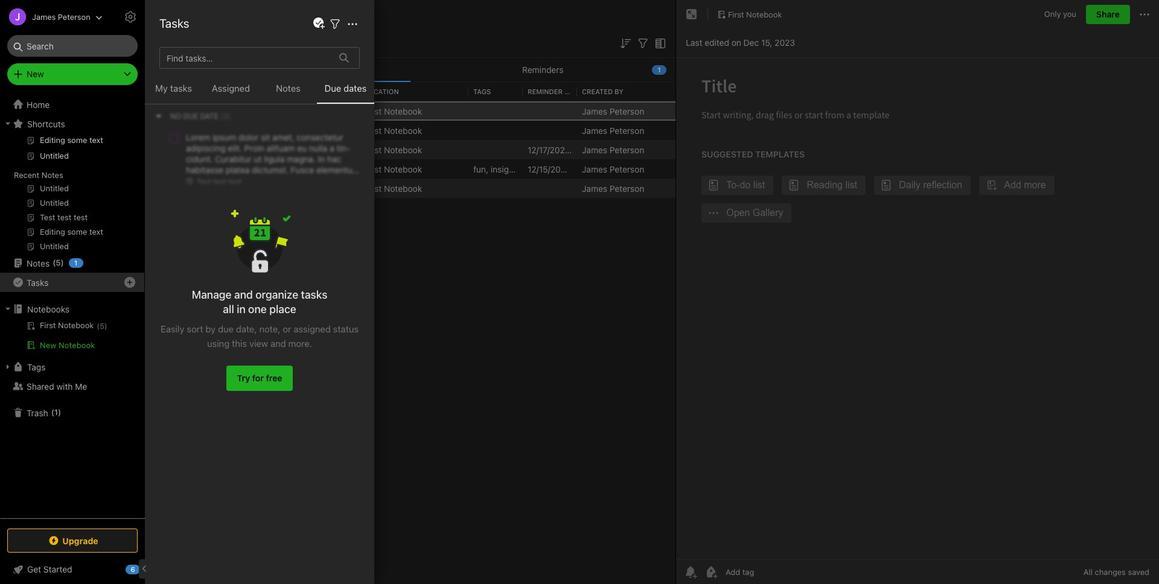 Task type: vqa. For each thing, say whether or not it's contained in the screenshot.
Fun, Insightful, Interesting
no



Task type: describe. For each thing, give the bounding box(es) containing it.
new notebook
[[40, 341, 95, 350]]

( for trash
[[51, 408, 54, 417]]

due
[[218, 324, 234, 335]]

first inside first notebook button
[[728, 9, 744, 19]]

new notebook button
[[0, 338, 144, 353]]

new for new notebook
[[40, 341, 56, 350]]

expand tags image
[[3, 362, 13, 372]]

and inside manage and organize tasks all in one place
[[234, 289, 253, 301]]

you
[[1063, 9, 1077, 19]]

shared with me
[[27, 381, 87, 392]]

in
[[237, 303, 246, 316]]

click to collapse image
[[140, 562, 149, 577]]

try for free
[[237, 373, 282, 383]]

notes inside "notes ( 5 )"
[[27, 258, 50, 268]]

text
[[212, 164, 227, 174]]

editing some text
[[159, 164, 227, 174]]

james down 12/15/2023, 09:00 am
[[582, 183, 607, 194]]

first notebook for just now
[[365, 106, 422, 116]]

only you
[[1045, 9, 1077, 19]]

( 5 )
[[97, 322, 107, 331]]

12/15/2023, 09:00 am
[[528, 164, 614, 174]]

edited
[[705, 37, 729, 47]]

( inside the new notebook group
[[97, 322, 100, 331]]

james peterson inside field
[[32, 12, 90, 21]]

expand notebooks image
[[3, 304, 13, 314]]

james up 12/15/2023, 09:00 am
[[582, 145, 607, 155]]

assigned button
[[202, 81, 260, 104]]

notes inside tab list
[[266, 64, 289, 74]]

new button
[[7, 63, 138, 85]]

my tasks
[[155, 83, 192, 94]]

share
[[1097, 9, 1120, 19]]

or
[[283, 324, 291, 335]]

my
[[155, 83, 168, 94]]

view
[[249, 338, 268, 349]]

notes left 'due'
[[276, 83, 301, 94]]

) for notes
[[61, 258, 64, 268]]

0 vertical spatial just
[[310, 106, 327, 116]]

share button
[[1086, 5, 1130, 24]]

ago for 1 min ago
[[333, 125, 347, 136]]

james up 12/17/2023, 09:00 am
[[582, 125, 607, 136]]

upgrade
[[62, 536, 98, 546]]

row group containing untitled
[[145, 101, 795, 198]]

10
[[310, 145, 319, 155]]

shared with me link
[[0, 377, 144, 396]]

notes
[[167, 37, 189, 48]]

reminder date
[[528, 87, 582, 95]]

upgrade button
[[7, 529, 138, 553]]

james inside field
[[32, 12, 56, 21]]

more actions and view options image
[[345, 17, 360, 31]]

reminder
[[528, 87, 563, 95]]

dec inside note window element
[[744, 37, 759, 47]]

notes ( 5 )
[[27, 258, 64, 268]]

sort
[[187, 324, 203, 335]]

assigned
[[294, 324, 331, 335]]

min for 10
[[322, 145, 336, 155]]

notebooks link
[[0, 300, 144, 319]]

get started
[[27, 565, 72, 575]]

tasks button
[[0, 273, 144, 292]]

with
[[56, 381, 73, 392]]

note,
[[259, 324, 280, 335]]

my tasks button
[[145, 81, 202, 104]]

shortcuts button
[[0, 114, 144, 133]]

try for free button
[[227, 366, 293, 391]]

free
[[266, 373, 282, 383]]

Note Editor text field
[[676, 58, 1159, 560]]

easily
[[161, 324, 184, 335]]

2023
[[775, 37, 795, 47]]

0 vertical spatial now
[[329, 106, 345, 116]]

1 inside tab list
[[658, 66, 661, 73]]

notebooks
[[27, 304, 69, 314]]

first for 10 min ago
[[365, 145, 382, 155]]

12/17/2023,
[[528, 145, 572, 155]]

09:00 for 12/15/2023,
[[575, 164, 599, 174]]

due dates button
[[317, 81, 374, 104]]

saved
[[1128, 568, 1150, 577]]

ago for 10 min ago
[[338, 145, 353, 155]]

1 test from the left
[[178, 145, 193, 155]]

nov 7
[[310, 164, 333, 174]]

2 horizontal spatial 5
[[159, 37, 165, 48]]

shared
[[27, 381, 54, 392]]

more.
[[288, 338, 312, 349]]

created by
[[582, 87, 624, 95]]

updated
[[256, 87, 287, 95]]

by
[[206, 324, 216, 335]]

3 min ago
[[256, 145, 294, 155]]

13
[[274, 164, 283, 174]]

notes button up the updated
[[145, 58, 410, 82]]

by
[[615, 87, 624, 95]]

7
[[328, 164, 333, 174]]

first for nov 7
[[365, 164, 382, 174]]

test
[[159, 145, 176, 155]]

first notebook button
[[713, 6, 786, 23]]

notes up notes on the top left
[[171, 12, 205, 26]]

title
[[159, 87, 178, 95]]

tree containing home
[[0, 95, 145, 518]]

editing
[[159, 164, 186, 174]]

dates
[[344, 83, 367, 94]]

5 notes
[[159, 37, 189, 48]]

test test test
[[159, 145, 210, 155]]

notes button left 'due'
[[260, 81, 317, 104]]

this
[[232, 338, 247, 349]]

and inside easily sort by due date, note, or assigned status using this view and more.
[[271, 338, 286, 349]]

some
[[189, 164, 210, 174]]

location
[[365, 87, 399, 95]]

1 vertical spatial just now
[[256, 125, 291, 136]]

first notebook for 10 min ago
[[365, 145, 422, 155]]

for
[[252, 373, 264, 383]]

recent notes group
[[0, 133, 144, 258]]



Task type: locate. For each thing, give the bounding box(es) containing it.
date
[[564, 87, 582, 95]]

2 vertical spatial )
[[58, 408, 61, 417]]

0 horizontal spatial now
[[275, 125, 291, 136]]

0 horizontal spatial just
[[256, 125, 273, 136]]

tasks
[[159, 16, 189, 30], [27, 277, 49, 288]]

new up the tags button
[[40, 341, 56, 350]]

( for notes
[[53, 258, 56, 268]]

first for 1 min ago
[[365, 125, 382, 136]]

james peterson
[[32, 12, 90, 21], [582, 106, 644, 116], [582, 125, 644, 136], [582, 145, 644, 155], [582, 164, 644, 174], [582, 183, 644, 194]]

new up home
[[27, 69, 44, 79]]

min up 10 min ago
[[316, 125, 331, 136]]

1 vertical spatial (
[[97, 322, 100, 331]]

) inside "notes ( 5 )"
[[61, 258, 64, 268]]

min for 1
[[316, 125, 331, 136]]

2 created from the left
[[582, 87, 613, 95]]

untitled down editing at the top of the page
[[159, 183, 190, 194]]

0 vertical spatial tasks
[[170, 83, 192, 94]]

row group
[[145, 101, 795, 198]]

just
[[310, 106, 327, 116], [256, 125, 273, 136]]

try
[[237, 373, 250, 383]]

created for created
[[310, 87, 341, 95]]

on
[[732, 37, 741, 47]]

add a reminder image
[[684, 565, 698, 580]]

1 vertical spatial now
[[275, 125, 291, 136]]

last edited on dec 15, 2023
[[686, 37, 795, 47]]

15,
[[761, 37, 773, 47]]

0 vertical spatial (
[[53, 258, 56, 268]]

) for trash
[[58, 408, 61, 417]]

) up tasks button
[[61, 258, 64, 268]]

09:00 up 12/15/2023, 09:00 am
[[575, 145, 598, 155]]

first for just now
[[365, 106, 382, 116]]

tasks inside tasks button
[[27, 277, 49, 288]]

notes up tasks button
[[27, 258, 50, 268]]

created for created by
[[582, 87, 613, 95]]

notes
[[171, 12, 205, 26], [266, 64, 289, 74], [276, 83, 301, 94], [42, 170, 63, 180], [27, 258, 50, 268]]

09:00
[[575, 145, 598, 155], [575, 164, 599, 174]]

2 test from the left
[[195, 145, 210, 155]]

0 horizontal spatial tags
[[27, 362, 46, 372]]

0 vertical spatial dec
[[744, 37, 759, 47]]

settings image
[[123, 10, 138, 24]]

first notebook for 1 min ago
[[365, 125, 422, 136]]

1 horizontal spatial 5
[[100, 322, 104, 331]]

0 vertical spatial 5
[[159, 37, 165, 48]]

1 vertical spatial new
[[40, 341, 56, 350]]

1 vertical spatial am
[[601, 164, 614, 174]]

notes right recent
[[42, 170, 63, 180]]

2 vertical spatial untitled
[[159, 183, 190, 194]]

0 vertical spatial tags
[[473, 87, 491, 95]]

min right 3
[[264, 145, 278, 155]]

ago
[[333, 125, 347, 136], [280, 145, 294, 155], [338, 145, 353, 155]]

1 horizontal spatial test
[[195, 145, 210, 155]]

last
[[686, 37, 703, 47]]

) inside the new notebook group
[[104, 322, 107, 331]]

( inside trash ( 1 )
[[51, 408, 54, 417]]

untitled
[[159, 106, 190, 116], [159, 125, 190, 136], [159, 183, 190, 194]]

0 vertical spatial and
[[234, 289, 253, 301]]

james up the search text field
[[32, 12, 56, 21]]

recent notes
[[14, 170, 63, 180]]

created left by
[[582, 87, 613, 95]]

( down notebooks link
[[97, 322, 100, 331]]

due
[[325, 83, 341, 94]]

all
[[1084, 568, 1093, 577]]

am up 12/15/2023, 09:00 am
[[600, 145, 613, 155]]

Help and Learning task checklist field
[[0, 560, 145, 580]]

new
[[27, 69, 44, 79], [40, 341, 56, 350]]

james down created by on the right of page
[[582, 106, 607, 116]]

all
[[223, 303, 234, 316]]

0 horizontal spatial tasks
[[27, 277, 49, 288]]

and up in
[[234, 289, 253, 301]]

due dates
[[325, 83, 367, 94]]

1 horizontal spatial tags
[[473, 87, 491, 95]]

0 horizontal spatial 5
[[56, 258, 61, 268]]

1 vertical spatial 5
[[56, 258, 61, 268]]

add tag image
[[704, 565, 719, 580]]

0 horizontal spatial test
[[178, 145, 193, 155]]

1 vertical spatial untitled
[[159, 125, 190, 136]]

0 vertical spatial just now
[[310, 106, 345, 116]]

home
[[27, 99, 50, 110]]

easily sort by due date, note, or assigned status using this view and more.
[[161, 324, 359, 349]]

1 vertical spatial just
[[256, 125, 273, 136]]

09:00 for 12/17/2023,
[[575, 145, 598, 155]]

first notebook inside button
[[728, 9, 782, 19]]

ago for 3 min ago
[[280, 145, 294, 155]]

created left dates
[[310, 87, 341, 95]]

1 vertical spatial tasks
[[27, 277, 49, 288]]

2 untitled from the top
[[159, 125, 190, 136]]

date,
[[236, 324, 257, 335]]

0 vertical spatial tasks
[[159, 16, 189, 30]]

( right trash
[[51, 408, 54, 417]]

trash
[[27, 408, 48, 418]]

More actions and view options field
[[342, 16, 360, 31]]

new for new
[[27, 69, 44, 79]]

5 up tasks button
[[56, 258, 61, 268]]

12/15/2023,
[[528, 164, 573, 174]]

1 untitled from the top
[[159, 106, 190, 116]]

0 horizontal spatial just now
[[256, 125, 291, 136]]

ago up the 13
[[280, 145, 294, 155]]

notebook inside button
[[59, 341, 95, 350]]

am for 12/15/2023, 09:00 am
[[601, 164, 614, 174]]

1 horizontal spatial tasks
[[159, 16, 189, 30]]

just now up 1 min ago
[[310, 106, 345, 116]]

) right trash
[[58, 408, 61, 417]]

test right test
[[178, 145, 193, 155]]

tasks right my at the left top of page
[[170, 83, 192, 94]]

1 vertical spatial )
[[104, 322, 107, 331]]

1 horizontal spatial just now
[[310, 106, 345, 116]]

place
[[269, 303, 296, 316]]

1 vertical spatial dec
[[256, 164, 271, 174]]

1 horizontal spatial now
[[329, 106, 345, 116]]

expand note image
[[685, 7, 699, 22]]

manage and organize tasks all in one place
[[192, 289, 327, 316]]

notes inside group
[[42, 170, 63, 180]]

filter tasks image
[[328, 17, 342, 31]]

all changes saved
[[1084, 568, 1150, 577]]

organize
[[256, 289, 298, 301]]

1 horizontal spatial just
[[310, 106, 327, 116]]

just up 1 min ago
[[310, 106, 327, 116]]

tasks up assigned
[[301, 289, 327, 301]]

and down note,
[[271, 338, 286, 349]]

test
[[178, 145, 193, 155], [195, 145, 210, 155]]

1 created from the left
[[310, 87, 341, 95]]

untitled for just now
[[159, 106, 190, 116]]

5
[[159, 37, 165, 48], [56, 258, 61, 268], [100, 322, 104, 331]]

james
[[32, 12, 56, 21], [582, 106, 607, 116], [582, 125, 607, 136], [582, 145, 607, 155], [582, 164, 607, 174], [582, 183, 607, 194]]

tasks up 5 notes
[[159, 16, 189, 30]]

tasks down "notes ( 5 )"
[[27, 277, 49, 288]]

reminders
[[522, 64, 564, 75]]

tags button
[[0, 357, 144, 377]]

dec 13
[[256, 164, 283, 174]]

Account field
[[0, 5, 103, 29]]

0 vertical spatial )
[[61, 258, 64, 268]]

0 horizontal spatial created
[[310, 87, 341, 95]]

0 horizontal spatial and
[[234, 289, 253, 301]]

first
[[728, 9, 744, 19], [365, 106, 382, 116], [365, 125, 382, 136], [365, 145, 382, 155], [365, 164, 382, 174], [365, 183, 382, 194]]

) down notebooks link
[[104, 322, 107, 331]]

0 horizontal spatial tasks
[[170, 83, 192, 94]]

3
[[256, 145, 261, 155]]

untitled up test
[[159, 125, 190, 136]]

min right "10" at the left
[[322, 145, 336, 155]]

Filter tasks field
[[328, 16, 342, 31]]

manage
[[192, 289, 232, 301]]

5 inside "notes ( 5 )"
[[56, 258, 61, 268]]

now up 3 min ago
[[275, 125, 291, 136]]

only
[[1045, 9, 1061, 19]]

0 vertical spatial untitled
[[159, 106, 190, 116]]

peterson inside field
[[58, 12, 90, 21]]

tree
[[0, 95, 145, 518]]

0 horizontal spatial dec
[[256, 164, 271, 174]]

dec
[[744, 37, 759, 47], [256, 164, 271, 174]]

dec left the 13
[[256, 164, 271, 174]]

ago up 10 min ago
[[333, 125, 347, 136]]

None search field
[[16, 35, 129, 57]]

09:00 down 12/17/2023, 09:00 am
[[575, 164, 599, 174]]

Search text field
[[16, 35, 129, 57]]

1 inside trash ( 1 )
[[54, 408, 58, 417]]

1 min ago
[[310, 125, 347, 136]]

notes up the updated
[[266, 64, 289, 74]]

and
[[234, 289, 253, 301], [271, 338, 286, 349]]

now down due dates button
[[329, 106, 345, 116]]

tasks inside manage and organize tasks all in one place
[[301, 289, 327, 301]]

just now
[[310, 106, 345, 116], [256, 125, 291, 136]]

untitled for 1 min ago
[[159, 125, 190, 136]]

notebook inside button
[[746, 9, 782, 19]]

me
[[75, 381, 87, 392]]

recent
[[14, 170, 39, 180]]

tasks
[[170, 83, 192, 94], [301, 289, 327, 301]]

6
[[131, 566, 135, 574]]

new inside new popup button
[[27, 69, 44, 79]]

changes
[[1095, 568, 1126, 577]]

( up tasks button
[[53, 258, 56, 268]]

just now up 3 min ago
[[256, 125, 291, 136]]

am for 12/17/2023, 09:00 am
[[600, 145, 613, 155]]

new inside 'new notebook' button
[[40, 341, 56, 350]]

1
[[658, 66, 661, 73], [310, 125, 314, 136], [74, 259, 78, 267], [54, 408, 58, 417]]

started
[[43, 565, 72, 575]]

)
[[61, 258, 64, 268], [104, 322, 107, 331], [58, 408, 61, 417]]

just up 3
[[256, 125, 273, 136]]

trash ( 1 )
[[27, 408, 61, 418]]

1 horizontal spatial tasks
[[301, 289, 327, 301]]

nov
[[310, 164, 326, 174]]

0 vertical spatial new
[[27, 69, 44, 79]]

tasks inside button
[[170, 83, 192, 94]]

) inside trash ( 1 )
[[58, 408, 61, 417]]

first notebook for nov 7
[[365, 164, 422, 174]]

10 min ago
[[310, 145, 353, 155]]

ago down 1 min ago
[[338, 145, 353, 155]]

1 horizontal spatial and
[[271, 338, 286, 349]]

2 vertical spatial 5
[[100, 322, 104, 331]]

dec right on
[[744, 37, 759, 47]]

( inside "notes ( 5 )"
[[53, 258, 56, 268]]

untitled down "my tasks" button
[[159, 106, 190, 116]]

using
[[207, 338, 230, 349]]

2 vertical spatial (
[[51, 408, 54, 417]]

new notebook group
[[0, 319, 144, 357]]

tab list containing notes
[[145, 58, 676, 82]]

3 untitled from the top
[[159, 183, 190, 194]]

Find tasks… text field
[[162, 48, 332, 68]]

5 inside the new notebook group
[[100, 322, 104, 331]]

0 vertical spatial 09:00
[[575, 145, 598, 155]]

shortcuts
[[27, 119, 65, 129]]

min for 3
[[264, 145, 278, 155]]

assigned
[[212, 83, 250, 94]]

james down 12/17/2023, 09:00 am
[[582, 164, 607, 174]]

1 vertical spatial tags
[[27, 362, 46, 372]]

5 left notes on the top left
[[159, 37, 165, 48]]

notes button
[[145, 58, 410, 82], [260, 81, 317, 104]]

1 vertical spatial and
[[271, 338, 286, 349]]

tags inside button
[[27, 362, 46, 372]]

note window element
[[676, 0, 1159, 585]]

5 down notebooks link
[[100, 322, 104, 331]]

1 vertical spatial tasks
[[301, 289, 327, 301]]

1 vertical spatial 09:00
[[575, 164, 599, 174]]

1 horizontal spatial dec
[[744, 37, 759, 47]]

0 vertical spatial am
[[600, 145, 613, 155]]

status
[[333, 324, 359, 335]]

new task image
[[312, 16, 326, 31]]

1 horizontal spatial created
[[582, 87, 613, 95]]

am down 12/17/2023, 09:00 am
[[601, 164, 614, 174]]

first notebook
[[728, 9, 782, 19], [365, 106, 422, 116], [365, 125, 422, 136], [365, 145, 422, 155], [365, 164, 422, 174], [365, 183, 422, 194]]

tab list
[[145, 58, 676, 82]]

test up the some on the left of page
[[195, 145, 210, 155]]

created
[[310, 87, 341, 95], [582, 87, 613, 95]]



